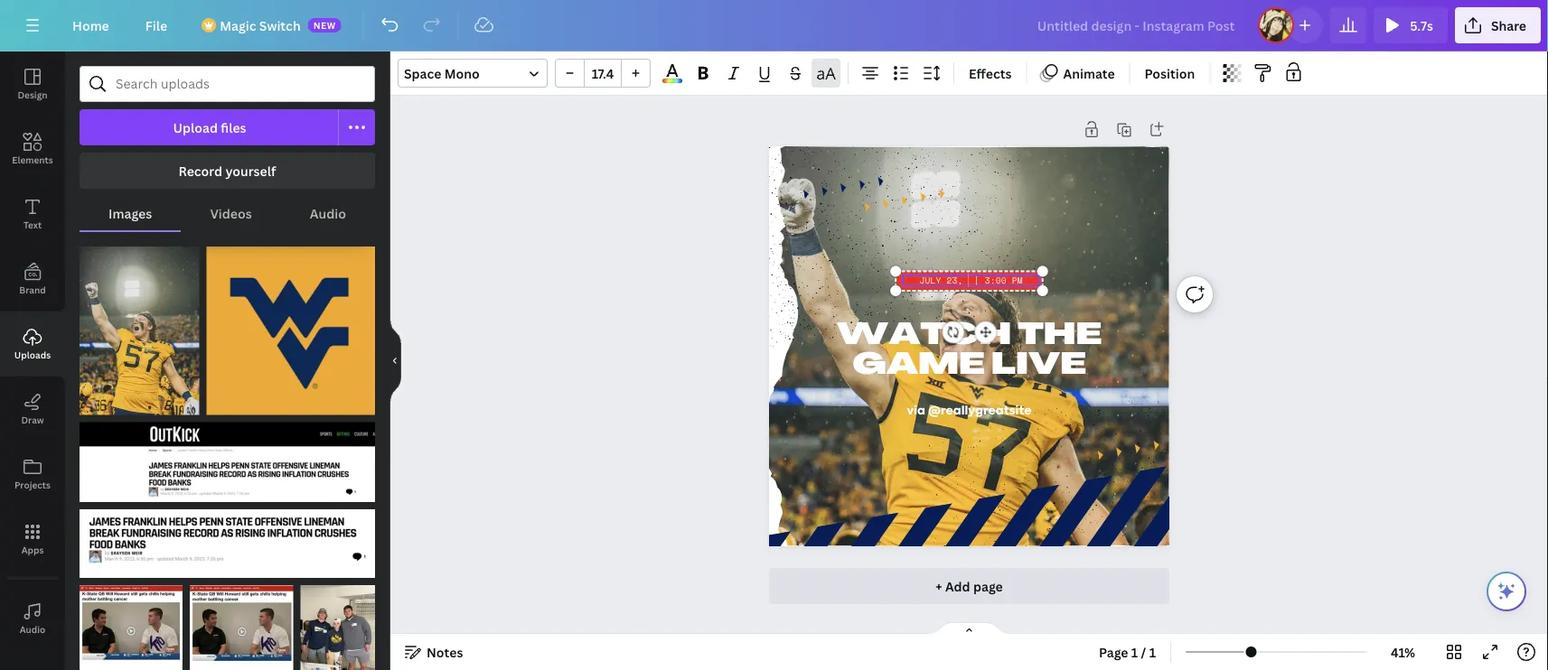 Task type: locate. For each thing, give the bounding box(es) containing it.
projects
[[14, 479, 51, 491]]

magic
[[220, 17, 256, 34]]

1 horizontal spatial audio
[[310, 205, 346, 222]]

|
[[974, 274, 979, 287]]

41%
[[1391, 644, 1415, 661]]

41% button
[[1374, 638, 1432, 667]]

projects button
[[0, 442, 65, 507]]

images button
[[80, 196, 181, 230]]

0 horizontal spatial 1
[[1131, 644, 1138, 661]]

videos button
[[181, 196, 281, 230]]

page
[[1099, 644, 1128, 661]]

live
[[991, 351, 1086, 381]]

color range image
[[663, 79, 682, 83]]

1 horizontal spatial audio button
[[281, 196, 375, 230]]

elements button
[[0, 117, 65, 182]]

files
[[221, 119, 246, 136]]

+ add page button
[[769, 568, 1169, 605]]

uploads
[[14, 349, 51, 361]]

audio
[[310, 205, 346, 222], [20, 624, 45, 636]]

2 1 from the left
[[1149, 644, 1156, 661]]

via @reallygreatsite
[[907, 404, 1032, 418]]

watch the game live
[[837, 321, 1102, 381]]

the
[[1018, 321, 1102, 351]]

magic switch
[[220, 17, 301, 34]]

game
[[852, 351, 985, 381]]

page
[[973, 578, 1003, 595]]

pm
[[1012, 274, 1023, 287]]

page 1 / 1
[[1099, 644, 1156, 661]]

position
[[1145, 65, 1195, 82]]

animate
[[1063, 65, 1115, 82]]

watch
[[837, 321, 1011, 351]]

audio button
[[281, 196, 375, 230], [0, 587, 65, 652]]

1 right /
[[1149, 644, 1156, 661]]

0 horizontal spatial audio
[[20, 624, 45, 636]]

videos
[[210, 205, 252, 222]]

1
[[1131, 644, 1138, 661], [1149, 644, 1156, 661]]

main menu bar
[[0, 0, 1548, 52]]

upload files button
[[80, 109, 339, 146]]

group
[[555, 59, 651, 88], [80, 236, 199, 415], [207, 236, 375, 415], [80, 412, 375, 503], [80, 499, 375, 579], [80, 575, 182, 671], [190, 575, 293, 671], [300, 575, 375, 671]]

1 horizontal spatial 1
[[1149, 644, 1156, 661]]

0 horizontal spatial audio button
[[0, 587, 65, 652]]

1 vertical spatial audio
[[20, 624, 45, 636]]

none text field containing july 23,
[[903, 274, 1040, 287]]

3:00
[[985, 274, 1007, 287]]

0 vertical spatial audio
[[310, 205, 346, 222]]

notes button
[[398, 638, 470, 667]]

Design title text field
[[1023, 7, 1251, 43]]

mono
[[444, 65, 480, 82]]

None text field
[[903, 274, 1040, 287]]

1 left /
[[1131, 644, 1138, 661]]

images
[[109, 205, 152, 222]]

apps
[[21, 544, 44, 556]]

via
[[907, 404, 925, 418]]

videos image
[[0, 652, 65, 671]]

draw button
[[0, 377, 65, 442]]

canva assistant image
[[1496, 581, 1517, 603]]

23,
[[947, 274, 963, 287]]

share
[[1491, 17, 1526, 34]]

space
[[404, 65, 441, 82]]

hide image
[[390, 318, 401, 404]]

record yourself
[[179, 162, 276, 179]]

design
[[18, 89, 47, 101]]

1 vertical spatial audio button
[[0, 587, 65, 652]]

+
[[936, 578, 942, 595]]



Task type: describe. For each thing, give the bounding box(es) containing it.
effects button
[[962, 59, 1019, 88]]

brand
[[19, 284, 46, 296]]

+ add page
[[936, 578, 1003, 595]]

file button
[[131, 7, 182, 43]]

uploads button
[[0, 312, 65, 377]]

effects
[[969, 65, 1012, 82]]

Search uploads search field
[[116, 67, 363, 101]]

position button
[[1137, 59, 1202, 88]]

upload
[[173, 119, 218, 136]]

file
[[145, 17, 167, 34]]

side panel tab list
[[0, 52, 65, 671]]

design button
[[0, 52, 65, 117]]

record yourself button
[[80, 153, 375, 189]]

5.7s
[[1410, 17, 1433, 34]]

– – number field
[[590, 65, 615, 82]]

new
[[313, 19, 336, 31]]

0 vertical spatial audio button
[[281, 196, 375, 230]]

text button
[[0, 182, 65, 247]]

@reallygreatsite
[[928, 404, 1032, 418]]

animate button
[[1034, 59, 1122, 88]]

switch
[[259, 17, 301, 34]]

5.7s button
[[1374, 7, 1448, 43]]

upload files
[[173, 119, 246, 136]]

notes
[[427, 644, 463, 661]]

share button
[[1455, 7, 1541, 43]]

audio inside 'side panel' tab list
[[20, 624, 45, 636]]

yourself
[[225, 162, 276, 179]]

add
[[945, 578, 970, 595]]

draw
[[21, 414, 44, 426]]

1 1 from the left
[[1131, 644, 1138, 661]]

home link
[[58, 7, 124, 43]]

| 3:00 pm
[[974, 274, 1023, 287]]

home
[[72, 17, 109, 34]]

july
[[920, 274, 941, 287]]

/
[[1141, 644, 1146, 661]]

brand button
[[0, 247, 65, 312]]

space mono button
[[398, 59, 548, 88]]

july 23,
[[920, 274, 963, 287]]

elements
[[12, 154, 53, 166]]

record
[[179, 162, 222, 179]]

text
[[23, 219, 42, 231]]

space mono
[[404, 65, 480, 82]]

apps button
[[0, 507, 65, 572]]

show pages image
[[926, 622, 1013, 636]]



Task type: vqa. For each thing, say whether or not it's contained in the screenshot.
Videos image
yes



